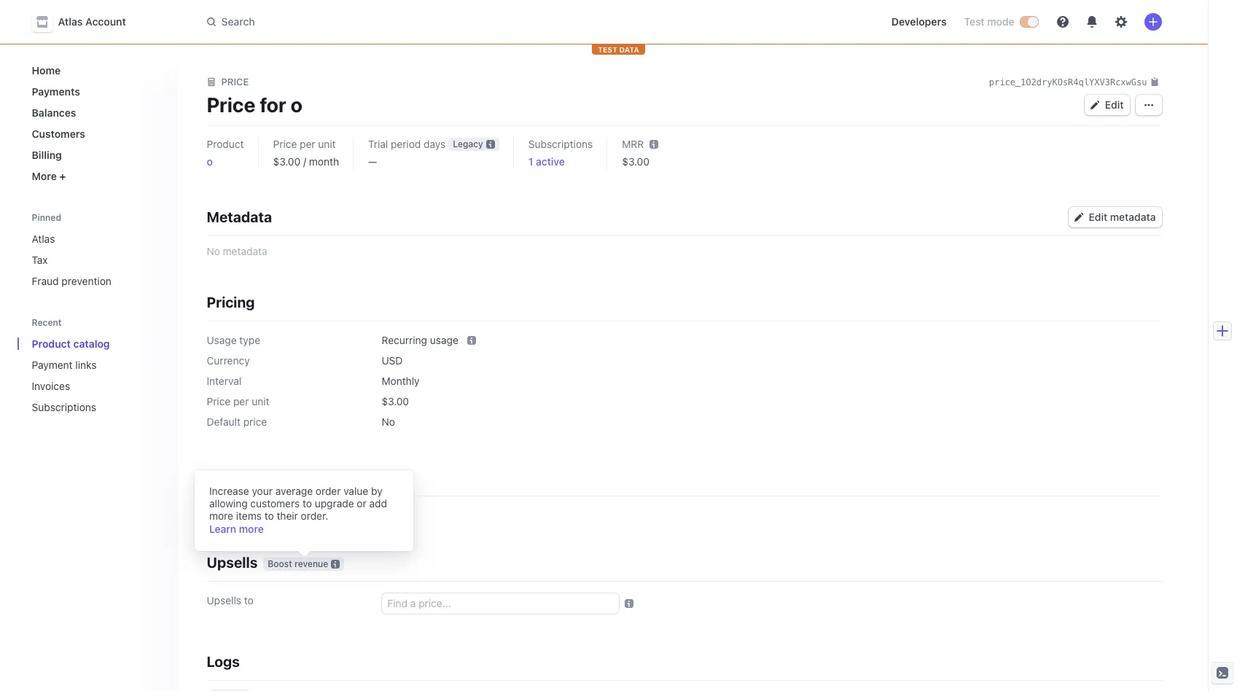 Task type: vqa. For each thing, say whether or not it's contained in the screenshot.
Edit metadata button
yes



Task type: describe. For each thing, give the bounding box(es) containing it.
billing
[[32, 149, 62, 161]]

learn
[[209, 523, 236, 535]]

boost
[[268, 559, 292, 570]]

legacy
[[453, 139, 483, 150]]

currency
[[207, 355, 250, 367]]

upgrade
[[315, 497, 354, 510]]

fraud prevention
[[32, 275, 111, 287]]

price for o
[[207, 93, 303, 117]]

pinned navigation links element
[[26, 206, 169, 293]]

test
[[598, 45, 618, 54]]

by
[[371, 485, 383, 497]]

pinned
[[32, 212, 61, 223]]

atlas for atlas account
[[58, 15, 83, 28]]

customers link
[[26, 122, 166, 146]]

developers link
[[886, 10, 953, 34]]

tax
[[32, 254, 48, 266]]

catalog
[[73, 338, 110, 350]]

currency
[[251, 506, 292, 518]]

month
[[309, 156, 339, 168]]

boost revenue
[[268, 559, 328, 570]]

2 horizontal spatial to
[[303, 497, 312, 510]]

1 horizontal spatial to
[[265, 510, 274, 522]]

edit metadata button
[[1069, 207, 1162, 228]]

payment links link
[[26, 353, 145, 377]]

atlas account
[[58, 15, 126, 28]]

revenue
[[295, 559, 328, 570]]

monthly
[[382, 375, 420, 388]]

currencies
[[207, 469, 282, 486]]

usage type
[[207, 334, 260, 347]]

payment
[[32, 359, 73, 371]]

add
[[369, 497, 387, 510]]

atlas account button
[[32, 12, 141, 32]]

logs
[[207, 654, 240, 671]]

price for price per unit
[[207, 396, 231, 408]]

per for price per unit $3.00 / month
[[300, 138, 315, 151]]

product catalog
[[32, 338, 110, 350]]

customers
[[250, 497, 300, 510]]

2 horizontal spatial svg image
[[1145, 101, 1153, 110]]

more +
[[32, 170, 66, 182]]

no for no other currency options
[[207, 506, 220, 518]]

or
[[357, 497, 367, 510]]

price for price for o
[[207, 93, 256, 117]]

fraud
[[32, 275, 59, 287]]

notifications image
[[1086, 16, 1098, 28]]

invoices link
[[26, 374, 145, 398]]

learn more link
[[209, 522, 399, 537]]

options
[[295, 506, 330, 518]]

Search text field
[[198, 8, 609, 35]]

invoices
[[32, 380, 70, 392]]

usage
[[430, 334, 459, 347]]

—
[[368, 156, 377, 168]]

tax link
[[26, 248, 166, 272]]

svg image for edit metadata
[[1075, 213, 1083, 222]]

1 horizontal spatial more
[[239, 523, 264, 535]]

test
[[965, 15, 985, 28]]

trial
[[368, 138, 388, 151]]

home
[[32, 64, 61, 77]]

product catalog link
[[26, 332, 145, 356]]

their
[[277, 510, 298, 522]]

atlas for atlas
[[32, 233, 55, 245]]

search
[[221, 15, 255, 28]]

days
[[424, 138, 446, 151]]

metadata for no metadata
[[223, 245, 267, 258]]

metadata for edit metadata
[[1111, 211, 1156, 223]]

core navigation links element
[[26, 58, 166, 188]]

usd
[[382, 355, 403, 367]]

1
[[529, 156, 533, 168]]

subscriptions 1 active
[[529, 138, 593, 168]]

1 horizontal spatial $3.00
[[382, 396, 409, 408]]

for
[[260, 93, 286, 117]]

default price
[[207, 416, 267, 428]]

order.
[[301, 510, 328, 522]]

recurring usage
[[382, 334, 459, 347]]

subscriptions for subscriptions 1 active
[[529, 138, 593, 151]]

value
[[344, 485, 368, 497]]

settings image
[[1115, 16, 1127, 28]]

/
[[303, 156, 306, 168]]

Find a price... text field
[[382, 594, 619, 614]]

price per unit $3.00 / month
[[273, 138, 339, 168]]

no other currency options
[[207, 506, 330, 518]]

product for product catalog
[[32, 338, 71, 350]]

+
[[59, 170, 66, 182]]

0 horizontal spatial to
[[244, 595, 254, 607]]

subscriptions link
[[26, 395, 145, 419]]

no metadata
[[207, 245, 267, 258]]

usage
[[207, 334, 237, 347]]

Search search field
[[198, 8, 609, 35]]

recent element
[[17, 332, 178, 419]]



Task type: locate. For each thing, give the bounding box(es) containing it.
svg image inside edit metadata button
[[1075, 213, 1083, 222]]

1 vertical spatial subscriptions
[[32, 401, 96, 414]]

0 horizontal spatial more
[[209, 510, 233, 522]]

subscriptions down the invoices on the bottom left of page
[[32, 401, 96, 414]]

price up price for o
[[221, 76, 249, 88]]

atlas left account
[[58, 15, 83, 28]]

0 horizontal spatial atlas
[[32, 233, 55, 245]]

edit for edit
[[1106, 99, 1124, 111]]

price for price
[[221, 76, 249, 88]]

price per unit
[[207, 396, 270, 408]]

upsells for upsells
[[207, 555, 258, 571]]

atlas inside pinned element
[[32, 233, 55, 245]]

1 horizontal spatial product
[[207, 138, 244, 151]]

unit up month
[[318, 138, 336, 151]]

increase
[[209, 485, 249, 497]]

0 vertical spatial product
[[207, 138, 244, 151]]

svg image
[[1091, 101, 1100, 110], [1145, 101, 1153, 110], [1075, 213, 1083, 222]]

more down items
[[239, 523, 264, 535]]

atlas
[[58, 15, 83, 28], [32, 233, 55, 245]]

trial period days
[[368, 138, 446, 151]]

atlas down pinned
[[32, 233, 55, 245]]

metadata inside button
[[1111, 211, 1156, 223]]

product
[[207, 138, 244, 151], [32, 338, 71, 350]]

0 horizontal spatial svg image
[[1075, 213, 1083, 222]]

price_1o2drykosr4qlyxv3rcxwgsu button
[[989, 74, 1159, 89]]

account
[[85, 15, 126, 28]]

unit for price per unit
[[252, 396, 270, 408]]

1 vertical spatial atlas
[[32, 233, 55, 245]]

1 horizontal spatial o
[[291, 93, 303, 117]]

per up /
[[300, 138, 315, 151]]

2 upsells from the top
[[207, 595, 241, 607]]

1 vertical spatial more
[[239, 523, 264, 535]]

1 vertical spatial edit
[[1089, 211, 1108, 223]]

period
[[391, 138, 421, 151]]

1 active link
[[529, 155, 565, 169]]

your
[[252, 485, 273, 497]]

no down metadata
[[207, 245, 220, 258]]

$3.00 inside price per unit $3.00 / month
[[273, 156, 301, 168]]

price up default
[[207, 396, 231, 408]]

product inside recent element
[[32, 338, 71, 350]]

more
[[32, 170, 57, 182]]

0 vertical spatial unit
[[318, 138, 336, 151]]

2 vertical spatial no
[[207, 506, 220, 518]]

o link
[[207, 155, 213, 169]]

svg image down price_1o2drykosr4qlyxv3rcxwgsu button
[[1091, 101, 1100, 110]]

$3.00 down monthly at left bottom
[[382, 396, 409, 408]]

price down for
[[273, 138, 297, 151]]

price_1o2drykosr4qlyxv3rcxwgsu
[[989, 77, 1148, 88]]

test data
[[598, 45, 640, 54]]

pricing
[[207, 294, 255, 311]]

increase your average order value by allowing customers to upgrade or add more items to their order. learn more
[[209, 485, 387, 535]]

$3.00 left /
[[273, 156, 301, 168]]

average
[[276, 485, 313, 497]]

product up payment
[[32, 338, 71, 350]]

no down monthly at left bottom
[[382, 416, 395, 428]]

prevention
[[62, 275, 111, 287]]

2 horizontal spatial $3.00
[[622, 156, 650, 168]]

0 horizontal spatial $3.00
[[273, 156, 301, 168]]

no up learn
[[207, 506, 220, 518]]

allowing
[[209, 497, 248, 510]]

other
[[223, 506, 248, 518]]

0 horizontal spatial per
[[233, 396, 249, 408]]

o inside product o
[[207, 156, 213, 168]]

product o
[[207, 138, 244, 168]]

0 vertical spatial o
[[291, 93, 303, 117]]

svg image inside edit button
[[1091, 101, 1100, 110]]

subscriptions
[[529, 138, 593, 151], [32, 401, 96, 414]]

pinned element
[[26, 227, 166, 293]]

default
[[207, 416, 241, 428]]

0 horizontal spatial o
[[207, 156, 213, 168]]

0 horizontal spatial metadata
[[223, 245, 267, 258]]

active
[[536, 156, 565, 168]]

0 vertical spatial no
[[207, 245, 220, 258]]

svg image right edit button
[[1145, 101, 1153, 110]]

0 horizontal spatial subscriptions
[[32, 401, 96, 414]]

developers
[[892, 15, 947, 28]]

no
[[207, 245, 220, 258], [382, 416, 395, 428], [207, 506, 220, 518]]

price left for
[[207, 93, 256, 117]]

metadata
[[1111, 211, 1156, 223], [223, 245, 267, 258]]

0 vertical spatial upsells
[[207, 555, 258, 571]]

per up default price
[[233, 396, 249, 408]]

upsells to
[[207, 595, 254, 607]]

help image
[[1057, 16, 1069, 28]]

o right for
[[291, 93, 303, 117]]

1 vertical spatial no
[[382, 416, 395, 428]]

subscriptions for subscriptions
[[32, 401, 96, 414]]

0 vertical spatial atlas
[[58, 15, 83, 28]]

price
[[243, 416, 267, 428]]

0 vertical spatial subscriptions
[[529, 138, 593, 151]]

$3.00 down mrr
[[622, 156, 650, 168]]

mrr
[[622, 138, 644, 151]]

per inside price per unit $3.00 / month
[[300, 138, 315, 151]]

items
[[236, 510, 262, 522]]

o up metadata
[[207, 156, 213, 168]]

links
[[75, 359, 97, 371]]

atlas inside button
[[58, 15, 83, 28]]

1 horizontal spatial unit
[[318, 138, 336, 151]]

1 vertical spatial unit
[[252, 396, 270, 408]]

1 vertical spatial metadata
[[223, 245, 267, 258]]

upsells down learn
[[207, 555, 258, 571]]

per for price per unit
[[233, 396, 249, 408]]

0 horizontal spatial product
[[32, 338, 71, 350]]

no for no
[[382, 416, 395, 428]]

no for no metadata
[[207, 245, 220, 258]]

0 horizontal spatial unit
[[252, 396, 270, 408]]

boost revenue element
[[263, 558, 344, 571]]

billing link
[[26, 143, 166, 167]]

price for price per unit $3.00 / month
[[273, 138, 297, 151]]

unit inside price per unit $3.00 / month
[[318, 138, 336, 151]]

upsells
[[207, 555, 258, 571], [207, 595, 241, 607]]

payments
[[32, 85, 80, 98]]

price inside price per unit $3.00 / month
[[273, 138, 297, 151]]

0 vertical spatial edit
[[1106, 99, 1124, 111]]

1 vertical spatial per
[[233, 396, 249, 408]]

product up o link
[[207, 138, 244, 151]]

type
[[240, 334, 260, 347]]

interval
[[207, 375, 242, 388]]

edit metadata
[[1089, 211, 1156, 223]]

recent navigation links element
[[17, 311, 178, 419]]

1 vertical spatial o
[[207, 156, 213, 168]]

unit up price
[[252, 396, 270, 408]]

metadata
[[207, 209, 272, 226]]

payment links
[[32, 359, 97, 371]]

price
[[221, 76, 249, 88], [207, 93, 256, 117], [273, 138, 297, 151], [207, 396, 231, 408]]

unit
[[318, 138, 336, 151], [252, 396, 270, 408]]

home link
[[26, 58, 166, 82]]

more
[[209, 510, 233, 522], [239, 523, 264, 535]]

unit for price per unit $3.00 / month
[[318, 138, 336, 151]]

atlas link
[[26, 227, 166, 251]]

1 vertical spatial upsells
[[207, 595, 241, 607]]

upsells for upsells to
[[207, 595, 241, 607]]

1 horizontal spatial metadata
[[1111, 211, 1156, 223]]

subscriptions inside subscriptions link
[[32, 401, 96, 414]]

recurring
[[382, 334, 427, 347]]

0 vertical spatial per
[[300, 138, 315, 151]]

1 vertical spatial product
[[32, 338, 71, 350]]

more up learn
[[209, 510, 233, 522]]

edit for edit metadata
[[1089, 211, 1108, 223]]

customers
[[32, 128, 85, 140]]

recent
[[32, 317, 62, 328]]

mode
[[988, 15, 1015, 28]]

edit button
[[1085, 95, 1130, 116]]

1 horizontal spatial per
[[300, 138, 315, 151]]

1 upsells from the top
[[207, 555, 258, 571]]

subscriptions up active
[[529, 138, 593, 151]]

product for product o
[[207, 138, 244, 151]]

data
[[620, 45, 640, 54]]

svg image left edit metadata
[[1075, 213, 1083, 222]]

0 vertical spatial more
[[209, 510, 233, 522]]

fraud prevention link
[[26, 269, 166, 293]]

svg image for edit
[[1091, 101, 1100, 110]]

1 horizontal spatial atlas
[[58, 15, 83, 28]]

0 vertical spatial metadata
[[1111, 211, 1156, 223]]

order
[[316, 485, 341, 497]]

1 horizontal spatial subscriptions
[[529, 138, 593, 151]]

test mode
[[965, 15, 1015, 28]]

balances link
[[26, 101, 166, 125]]

1 horizontal spatial svg image
[[1091, 101, 1100, 110]]

upsells up logs on the left bottom of page
[[207, 595, 241, 607]]

per
[[300, 138, 315, 151], [233, 396, 249, 408]]



